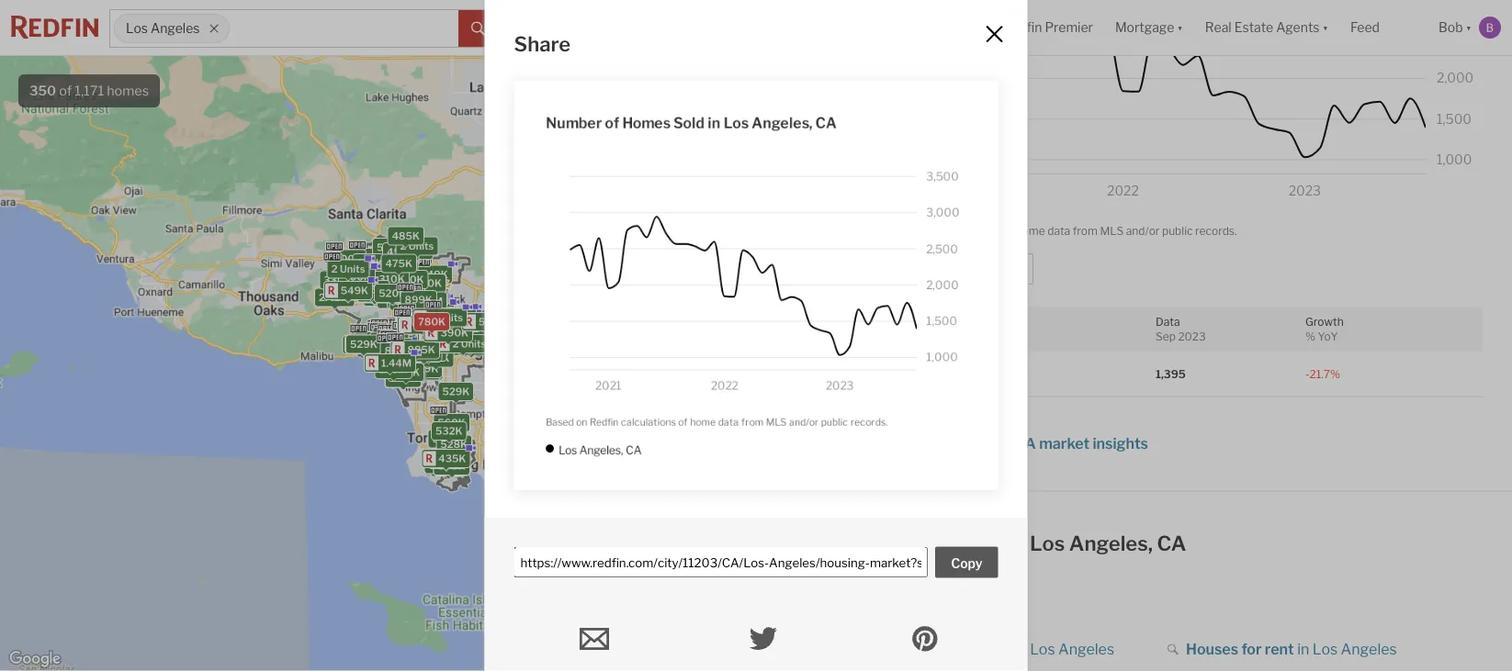 Task type: locate. For each thing, give the bounding box(es) containing it.
1.09m
[[409, 317, 439, 329]]

rent right houses
[[1265, 641, 1294, 659]]

0 vertical spatial 500k
[[334, 253, 362, 265]]

1 vertical spatial 785k
[[378, 328, 405, 340]]

1.35m
[[411, 316, 441, 328], [410, 319, 440, 331], [398, 332, 429, 344], [358, 335, 388, 347], [378, 356, 408, 368]]

los angeles, ca
[[882, 367, 965, 381]]

2 for from the left
[[1241, 641, 1262, 659]]

for right houses
[[1241, 641, 1262, 659]]

540k
[[441, 333, 469, 345], [433, 453, 461, 465]]

1 horizontal spatial 490k
[[420, 322, 448, 334]]

968k
[[388, 342, 416, 354]]

-
[[1305, 367, 1310, 381]]

485k
[[392, 230, 420, 242], [391, 294, 419, 306]]

990k
[[456, 338, 484, 350]]

%
[[1305, 330, 1315, 343]]

see
[[852, 435, 879, 453]]

1 horizontal spatial angeles
[[1058, 641, 1114, 659]]

589k
[[407, 317, 435, 329], [433, 454, 460, 466]]

601k
[[380, 285, 407, 297]]

500k up 365k
[[334, 253, 362, 265]]

0 horizontal spatial 595k
[[377, 242, 404, 254]]

559k down the 669k
[[410, 347, 438, 359]]

1.25m
[[407, 326, 436, 338], [383, 338, 413, 350], [385, 361, 415, 373]]

1 rent from the left
[[982, 641, 1011, 659]]

2 vertical spatial angeles,
[[1069, 531, 1153, 556]]

0 horizontal spatial 500k
[[334, 253, 362, 265]]

1 horizontal spatial of
[[1003, 224, 1013, 238]]

price element
[[945, 580, 980, 626]]

0 vertical spatial 495k
[[340, 273, 368, 285]]

1 vertical spatial of
[[1003, 224, 1013, 238]]

2 horizontal spatial 515k
[[449, 336, 475, 348]]

angeles,
[[903, 367, 948, 381], [951, 435, 1012, 453], [1069, 531, 1153, 556]]

google image
[[5, 648, 65, 672]]

1 vertical spatial 498k
[[384, 345, 412, 357]]

1 vertical spatial 435k
[[438, 453, 466, 465]]

2 horizontal spatial ca
[[1157, 531, 1186, 556]]

0 horizontal spatial 498k
[[384, 345, 412, 357]]

redfin right on
[[903, 224, 937, 238]]

0 vertical spatial of
[[59, 83, 72, 99]]

0 horizontal spatial for
[[959, 641, 979, 659]]

0 horizontal spatial rent
[[982, 641, 1011, 659]]

none field inside share dialog
[[514, 547, 928, 578]]

1 horizontal spatial 520k
[[418, 315, 446, 326]]

440k
[[343, 271, 371, 283]]

430k
[[386, 272, 414, 284]]

1 vertical spatial 850k
[[407, 330, 435, 342]]

redfin left premier
[[1002, 20, 1042, 35]]

0 horizontal spatial 740k
[[386, 286, 413, 298]]

490k
[[330, 279, 358, 291], [420, 322, 448, 334]]

690k
[[381, 293, 410, 305]]

475k up 430k
[[385, 258, 412, 270]]

redfin inside button
[[1002, 20, 1042, 35]]

780k
[[418, 316, 446, 328]]

1 vertical spatial angeles,
[[951, 435, 1012, 453]]

0 vertical spatial 435k
[[358, 284, 385, 296]]

1 vertical spatial 490k
[[420, 322, 448, 334]]

2 vertical spatial 545k
[[382, 340, 410, 352]]

1 horizontal spatial redfin
[[1002, 20, 1042, 35]]

595k
[[377, 242, 404, 254], [431, 325, 459, 337]]

location
[[867, 323, 912, 336]]

500k down 532k
[[440, 439, 468, 451]]

560k
[[438, 417, 466, 429]]

335k
[[324, 274, 351, 286]]

1.48m
[[408, 317, 438, 329]]

670k
[[361, 287, 389, 299]]

in for houses
[[1297, 641, 1309, 659]]

815k
[[412, 316, 438, 328], [388, 330, 414, 342]]

740k
[[386, 286, 413, 298], [422, 307, 449, 319]]

5 units
[[393, 331, 427, 343]]

3 units
[[428, 313, 462, 325], [435, 330, 469, 342], [386, 330, 420, 342], [444, 335, 478, 347], [443, 336, 477, 348], [447, 337, 481, 349], [444, 338, 478, 350], [383, 361, 417, 373]]

1 horizontal spatial 475k
[[429, 459, 456, 471]]

570k
[[391, 294, 418, 306], [468, 313, 496, 325], [431, 314, 458, 326]]

based
[[852, 224, 885, 238]]

1 vertical spatial 629k
[[441, 328, 468, 340]]

819k
[[413, 295, 439, 307]]

1 horizontal spatial for
[[1241, 641, 1262, 659]]

0 vertical spatial 629k
[[356, 252, 384, 264]]

829k
[[394, 292, 421, 304], [416, 293, 443, 305]]

3.50m
[[455, 340, 487, 352]]

units
[[409, 240, 434, 252], [404, 244, 429, 256], [388, 260, 414, 272], [340, 263, 365, 275], [363, 285, 388, 297], [337, 286, 362, 297], [368, 286, 393, 298], [367, 287, 392, 298], [364, 287, 390, 299], [419, 291, 444, 303], [438, 312, 463, 324], [437, 313, 462, 325], [425, 314, 450, 326], [431, 314, 456, 326], [414, 318, 439, 330], [409, 318, 434, 330], [423, 319, 448, 331], [479, 321, 505, 333], [469, 322, 494, 334], [411, 323, 437, 335], [396, 328, 422, 340], [445, 328, 470, 340], [397, 328, 422, 340], [396, 329, 421, 341], [436, 329, 461, 341], [395, 330, 421, 342], [396, 330, 421, 342], [443, 330, 469, 342], [396, 330, 421, 342], [395, 330, 420, 342], [394, 330, 420, 342], [383, 331, 409, 343], [403, 331, 428, 343], [401, 331, 427, 343], [403, 331, 429, 343], [403, 332, 428, 344], [413, 332, 438, 344], [404, 333, 429, 345], [451, 333, 477, 345], [452, 334, 478, 346], [457, 335, 483, 347], [452, 335, 478, 347], [453, 336, 479, 348], [451, 336, 477, 348], [456, 337, 481, 349], [455, 337, 480, 349], [461, 338, 486, 350], [453, 338, 478, 350], [355, 339, 381, 351], [392, 361, 417, 373]]

0 horizontal spatial 515k
[[357, 257, 383, 269]]

1.19m
[[367, 291, 396, 303], [431, 330, 460, 342]]

0 vertical spatial 475k
[[385, 258, 412, 270]]

700k
[[392, 366, 420, 378]]

of left home
[[1003, 224, 1013, 238]]

0 vertical spatial 545k
[[379, 267, 406, 279]]

1 vertical spatial 695k
[[379, 332, 407, 344]]

for for houses
[[1241, 641, 1262, 659]]

to
[[907, 531, 928, 556]]

4.00m
[[389, 328, 422, 340]]

los
[[126, 21, 148, 36], [882, 367, 901, 381], [922, 435, 948, 453], [1030, 531, 1065, 556], [1030, 641, 1055, 659], [1312, 641, 1338, 659]]

0 horizontal spatial 570k
[[391, 294, 418, 306]]

of right 350
[[59, 83, 72, 99]]

-21.7%
[[1305, 367, 1340, 381]]

449k
[[454, 335, 482, 347]]

425k
[[401, 250, 428, 262], [386, 273, 413, 285]]

0 horizontal spatial 475k
[[385, 258, 412, 270]]

2
[[400, 240, 406, 252], [395, 244, 401, 256], [380, 260, 386, 272], [331, 263, 338, 275], [354, 285, 361, 297], [329, 286, 335, 297], [359, 286, 366, 298], [358, 287, 365, 298], [356, 287, 362, 299], [410, 291, 417, 303], [429, 312, 436, 324], [416, 314, 422, 326], [423, 314, 429, 326], [405, 318, 412, 330], [400, 318, 407, 330], [414, 319, 420, 331], [471, 321, 477, 333], [460, 322, 467, 334], [403, 323, 409, 335], [388, 328, 394, 340], [436, 328, 442, 340], [388, 328, 394, 340], [387, 329, 394, 341], [427, 329, 434, 341], [387, 330, 393, 342], [387, 330, 394, 342], [387, 330, 393, 342], [386, 330, 393, 342], [375, 331, 381, 343], [395, 331, 401, 343], [395, 331, 401, 343], [394, 332, 401, 344], [404, 332, 411, 344], [395, 333, 402, 345], [443, 333, 449, 345], [444, 334, 450, 346], [445, 336, 451, 348], [446, 337, 453, 349], [452, 338, 459, 350], [347, 339, 353, 351]]

0 vertical spatial 815k
[[412, 316, 438, 328]]

475k down 528k
[[429, 459, 456, 471]]

600k
[[350, 279, 379, 291]]

0 horizontal spatial 435k
[[358, 284, 385, 296]]

0 vertical spatial 520k
[[379, 288, 406, 300]]

998k
[[394, 334, 422, 346]]

950k
[[394, 295, 422, 307], [403, 296, 431, 308]]

rent
[[982, 641, 1011, 659], [1265, 641, 1294, 659]]

785k
[[354, 283, 381, 295], [378, 328, 405, 340]]

1 horizontal spatial rent
[[1265, 641, 1294, 659]]

0 horizontal spatial angeles,
[[903, 367, 948, 381]]

1 vertical spatial 475k
[[429, 459, 456, 471]]

share element
[[514, 29, 968, 59]]

of
[[59, 83, 72, 99], [1003, 224, 1013, 238]]

2 vertical spatial 529k
[[442, 386, 470, 398]]

rent right the apartments
[[982, 641, 1011, 659]]

532k
[[435, 425, 463, 437]]

1 vertical spatial 849k
[[410, 329, 438, 341]]

angeles
[[151, 21, 200, 36], [1058, 641, 1114, 659], [1341, 641, 1397, 659]]

1.50m
[[390, 328, 420, 340], [377, 331, 408, 343], [400, 332, 431, 344], [384, 338, 415, 350], [385, 358, 416, 370], [388, 362, 419, 374]]

685k
[[419, 313, 447, 325], [388, 336, 416, 348]]

0 vertical spatial ca
[[950, 367, 965, 381]]

1 horizontal spatial 549k
[[440, 329, 468, 341]]

715k
[[388, 285, 413, 297]]

2 vertical spatial ca
[[1157, 531, 1186, 556]]

for for apartments
[[959, 641, 979, 659]]

1 vertical spatial 500k
[[440, 439, 468, 451]]

1 for from the left
[[959, 641, 979, 659]]

draw
[[774, 419, 796, 430]]

1.03m
[[394, 336, 424, 348]]

1 horizontal spatial 595k
[[431, 325, 459, 337]]

599k
[[478, 316, 506, 328], [474, 321, 502, 333], [409, 325, 436, 337], [415, 346, 442, 358], [438, 460, 466, 472], [438, 461, 466, 473]]

0 vertical spatial redfin
[[1002, 20, 1042, 35]]

849k
[[360, 287, 388, 299], [410, 329, 438, 341]]

1 horizontal spatial 498k
[[421, 316, 448, 328]]

1 vertical spatial 499k
[[411, 363, 438, 375]]

None field
[[514, 547, 928, 578]]

559k
[[410, 347, 438, 359], [411, 365, 439, 377]]

750k
[[410, 291, 437, 303], [384, 294, 412, 306], [418, 313, 445, 325]]

1 vertical spatial 740k
[[422, 307, 449, 319]]

3
[[428, 313, 435, 325], [435, 330, 441, 342], [386, 330, 392, 342], [444, 335, 450, 347], [443, 336, 449, 348], [447, 337, 454, 349], [444, 338, 450, 350], [383, 361, 390, 373]]

None search field
[[230, 10, 458, 47]]

798k
[[378, 329, 405, 341]]

1 vertical spatial 559k
[[411, 365, 439, 377]]

insights
[[1093, 435, 1148, 453]]

399k
[[382, 273, 410, 285]]

0 horizontal spatial 490k
[[330, 279, 358, 291]]

angeles for apartments
[[1058, 641, 1114, 659]]

for down price element
[[959, 641, 979, 659]]

on
[[887, 224, 900, 238]]

0 vertical spatial angeles,
[[903, 367, 948, 381]]

in for more
[[1008, 531, 1025, 556]]

1 vertical spatial 1.19m
[[431, 330, 460, 342]]

0 vertical spatial 1.19m
[[367, 291, 396, 303]]

1.73m
[[380, 333, 409, 345]]

2.20m
[[403, 324, 435, 336], [404, 326, 436, 338]]

0 vertical spatial 595k
[[377, 242, 404, 254]]

899k
[[405, 294, 433, 306], [420, 316, 447, 328], [409, 317, 437, 329], [389, 339, 417, 350], [387, 358, 415, 370]]

0 vertical spatial 740k
[[386, 286, 413, 298]]

1 horizontal spatial 500k
[[440, 439, 468, 451]]

539k
[[334, 285, 362, 297]]

2 rent from the left
[[1265, 641, 1294, 659]]

homes
[[107, 83, 149, 99]]

799k
[[445, 311, 472, 323]]

2 horizontal spatial angeles,
[[1069, 531, 1153, 556]]

0 vertical spatial 685k
[[419, 313, 447, 325]]

751k
[[411, 296, 436, 308]]

695k
[[361, 287, 389, 299], [379, 332, 407, 344]]

1 vertical spatial 425k
[[386, 273, 413, 285]]

user photo image
[[1479, 17, 1501, 39]]

4
[[448, 335, 455, 347]]

559k down 470k
[[411, 365, 439, 377]]

475k
[[385, 258, 412, 270], [429, 459, 456, 471]]

1 vertical spatial 495k
[[359, 286, 387, 298]]

0 vertical spatial 490k
[[330, 279, 358, 291]]

1.15m
[[410, 318, 439, 330], [379, 364, 408, 376], [392, 367, 421, 379]]

0 horizontal spatial redfin
[[903, 224, 937, 238]]



Task type: describe. For each thing, give the bounding box(es) containing it.
669k
[[415, 334, 443, 346]]

and/or
[[1126, 224, 1160, 238]]

1.52m
[[399, 332, 429, 344]]

775k
[[422, 352, 449, 363]]

350
[[29, 83, 56, 99]]

submit search image
[[471, 22, 486, 37]]

340k
[[396, 274, 424, 286]]

728k
[[392, 294, 419, 306]]

1 vertical spatial 485k
[[391, 294, 419, 306]]

888k
[[436, 329, 464, 341]]

0 horizontal spatial 549k
[[341, 285, 368, 297]]

879k
[[435, 462, 462, 473]]

469k
[[343, 273, 371, 285]]

1.70m
[[377, 334, 408, 346]]

634k
[[373, 291, 401, 303]]

0 vertical spatial 485k
[[392, 230, 420, 242]]

apartments
[[871, 641, 956, 659]]

800k
[[408, 320, 437, 332]]

rent for apartments
[[982, 641, 1011, 659]]

premier
[[1045, 20, 1093, 35]]

310k
[[379, 273, 405, 285]]

feed
[[1350, 20, 1380, 35]]

493k
[[331, 274, 358, 286]]

embed
[[975, 262, 1018, 278]]

based on redfin calculations of home data from mls and/or public records.
[[852, 224, 1237, 238]]

479k
[[380, 273, 408, 285]]

1.07m
[[413, 301, 444, 313]]

419k
[[411, 296, 437, 308]]

375k
[[361, 287, 388, 299]]

470k
[[422, 352, 449, 364]]

0 vertical spatial 529k
[[426, 323, 453, 334]]

585k
[[365, 265, 393, 277]]

0 horizontal spatial ca
[[950, 367, 965, 381]]

0 vertical spatial 849k
[[360, 287, 388, 299]]

339k
[[343, 266, 370, 278]]

575k
[[339, 263, 366, 275]]

925k
[[408, 332, 435, 343]]

779k
[[440, 321, 466, 333]]

0 vertical spatial 499k
[[431, 328, 459, 340]]

rent for houses
[[1265, 641, 1294, 659]]

copy
[[951, 556, 982, 571]]

1 horizontal spatial 849k
[[410, 329, 438, 341]]

1,171
[[75, 83, 104, 99]]

0 horizontal spatial of
[[59, 83, 72, 99]]

999k
[[382, 336, 410, 348]]

620k
[[411, 319, 438, 331]]

1 vertical spatial 520k
[[418, 315, 446, 326]]

0 vertical spatial 515k
[[357, 257, 383, 269]]

growth % yoy
[[1305, 315, 1344, 343]]

1 vertical spatial 529k
[[350, 339, 377, 350]]

0 vertical spatial 850k
[[426, 314, 454, 326]]

1 vertical spatial 685k
[[388, 336, 416, 348]]

apartments for rent in los angeles
[[871, 641, 1114, 659]]

1 horizontal spatial angeles,
[[951, 435, 1012, 453]]

1.28m
[[349, 339, 379, 351]]

data
[[1156, 315, 1180, 328]]

0 horizontal spatial angeles
[[151, 21, 200, 36]]

789k
[[391, 294, 418, 306]]

0 vertical spatial 695k
[[361, 287, 389, 299]]

2 horizontal spatial 570k
[[468, 313, 496, 325]]

660k
[[451, 332, 479, 344]]

see more los angeles, ca market insights link
[[852, 435, 1148, 453]]

1 horizontal spatial 435k
[[438, 453, 466, 465]]

1 vertical spatial 815k
[[388, 330, 414, 342]]

remove los angeles image
[[208, 23, 219, 34]]

2.90m
[[386, 331, 418, 343]]

calculations
[[939, 224, 1000, 238]]

769k
[[391, 371, 418, 383]]

1 horizontal spatial 740k
[[422, 307, 449, 319]]

1 horizontal spatial 1.19m
[[431, 330, 460, 342]]

4 units
[[448, 335, 483, 347]]

houses for rent in los angeles
[[1186, 641, 1397, 659]]

more
[[882, 435, 919, 453]]

graph of the number of homes sold in los angeles, ca image
[[514, 81, 998, 491]]

share
[[514, 32, 570, 56]]

copy button
[[935, 547, 998, 578]]

1 horizontal spatial 515k
[[410, 365, 436, 377]]

735k
[[449, 336, 476, 348]]

0 horizontal spatial 1.19m
[[367, 291, 396, 303]]

1.23m
[[397, 334, 427, 346]]

houses
[[1186, 641, 1238, 659]]

1.39m
[[405, 324, 435, 336]]

349k
[[359, 286, 387, 298]]

350 of 1,171 homes
[[29, 83, 149, 99]]

1 vertical spatial 549k
[[440, 329, 468, 341]]

1.63m
[[419, 324, 449, 336]]

605k
[[436, 329, 464, 341]]

7.80m
[[404, 323, 436, 335]]

1 horizontal spatial 570k
[[431, 314, 458, 326]]

1 vertical spatial 515k
[[449, 336, 475, 348]]

public
[[1162, 224, 1193, 238]]

1 vertical spatial 540k
[[433, 453, 461, 465]]

angeles for houses
[[1341, 641, 1397, 659]]

1 vertical spatial redfin
[[903, 224, 937, 238]]

los angeles
[[126, 21, 200, 36]]

860k
[[350, 339, 378, 351]]

in for apartments
[[1015, 641, 1027, 659]]

redfin premier
[[1002, 20, 1093, 35]]

0 horizontal spatial 520k
[[379, 288, 406, 300]]

see more los angeles, ca market insights
[[852, 435, 1148, 453]]

0 vertical spatial 559k
[[410, 347, 438, 359]]

0 horizontal spatial 629k
[[356, 252, 384, 264]]

1 vertical spatial 595k
[[431, 325, 459, 337]]

records.
[[1195, 224, 1237, 238]]

1,395
[[1156, 367, 1186, 381]]

355k
[[391, 280, 418, 292]]

1 vertical spatial 589k
[[433, 454, 460, 466]]

0 vertical spatial 1.10m
[[413, 316, 442, 328]]

1 vertical spatial 1.10m
[[391, 366, 420, 378]]

21.7%
[[1310, 367, 1340, 381]]

0 vertical spatial 785k
[[354, 283, 381, 295]]

1 vertical spatial ca
[[1015, 435, 1036, 453]]

927k
[[447, 335, 474, 347]]

675k
[[390, 372, 417, 383]]

share dialog
[[485, 0, 1027, 672]]

0 vertical spatial 589k
[[407, 317, 435, 329]]

2.45m
[[319, 292, 350, 304]]

growth
[[1305, 315, 1344, 328]]

1.44m
[[381, 357, 412, 369]]

from
[[1073, 224, 1098, 238]]

0 vertical spatial 540k
[[441, 333, 469, 345]]

1 horizontal spatial 685k
[[419, 313, 447, 325]]

569k
[[432, 433, 460, 445]]

1 horizontal spatial 629k
[[441, 328, 468, 340]]

market
[[1039, 435, 1090, 453]]

1 vertical spatial 545k
[[401, 288, 429, 300]]

redfin premier button
[[991, 0, 1104, 55]]

0 vertical spatial 425k
[[401, 250, 428, 262]]

more
[[852, 531, 903, 556]]

865k
[[331, 281, 358, 293]]

map region
[[0, 13, 977, 672]]



Task type: vqa. For each thing, say whether or not it's contained in the screenshot.
the 589K to the top
yes



